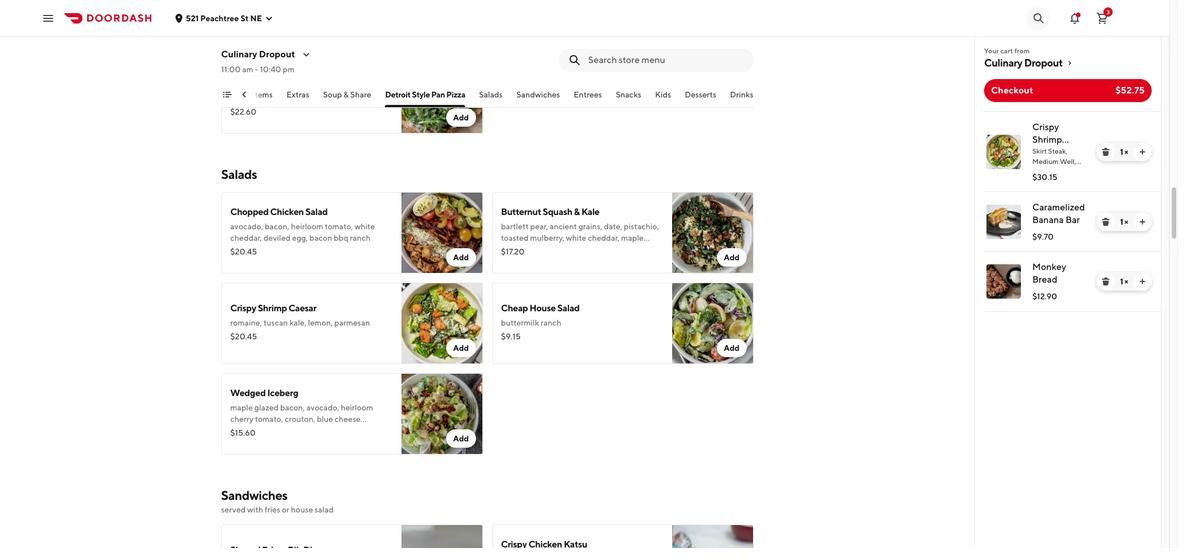 Task type: locate. For each thing, give the bounding box(es) containing it.
heirloom inside chopped chicken salad avocado, bacon, heirloom tomato, white cheddar, deviled egg, bacon bbq ranch $20.45
[[291, 222, 323, 231]]

cheap house salad buttermilk ranch $9.15
[[501, 303, 580, 341]]

caesar
[[1032, 147, 1061, 158], [288, 303, 316, 314]]

caesar for crispy shrimp caesar romaine, tuscan kale, lemon, parmesan $20.45
[[288, 303, 316, 314]]

kids button
[[655, 89, 671, 107]]

1 horizontal spatial caesar
[[1032, 147, 1061, 158]]

2 1 × from the top
[[1120, 217, 1128, 227]]

1 vertical spatial tomato,
[[255, 415, 283, 424]]

1 vertical spatial 1
[[1120, 217, 1123, 227]]

0 vertical spatial white
[[355, 222, 375, 231]]

add
[[453, 113, 469, 122], [453, 253, 469, 262], [724, 253, 740, 262], [453, 344, 469, 353], [724, 344, 740, 353], [453, 434, 469, 443]]

egg,
[[292, 233, 308, 243]]

st
[[241, 13, 249, 23]]

arugula
[[230, 93, 258, 103]]

$20.45 inside chopped chicken salad avocado, bacon, heirloom tomato, white cheddar, deviled egg, bacon bbq ranch $20.45
[[230, 247, 257, 256]]

1 vertical spatial salad
[[557, 303, 580, 314]]

checkout
[[991, 85, 1033, 96]]

0 horizontal spatial tomato,
[[255, 415, 283, 424]]

1 horizontal spatial maple
[[621, 233, 644, 243]]

pizza for pan
[[446, 90, 465, 99]]

1 $20.45 from the top
[[230, 17, 257, 26]]

1 horizontal spatial avocado,
[[306, 403, 339, 412]]

add one to cart image for caesar
[[1138, 147, 1147, 157]]

crispy shrimp caesar image
[[987, 135, 1021, 169], [401, 283, 483, 364]]

salads left sandwiches button
[[479, 90, 503, 99]]

0 vertical spatial $20.45
[[230, 17, 257, 26]]

1 horizontal spatial heirloom
[[341, 403, 373, 412]]

add button
[[446, 108, 476, 127], [446, 248, 476, 267], [717, 248, 747, 267], [446, 339, 476, 357], [717, 339, 747, 357], [446, 430, 476, 448]]

am
[[242, 65, 253, 74]]

0 vertical spatial sandwiches
[[516, 90, 560, 99]]

1 horizontal spatial ranch
[[541, 318, 561, 328]]

caesar for crispy shrimp caesar
[[1032, 147, 1061, 158]]

0 vertical spatial crispy shrimp caesar image
[[987, 135, 1021, 169]]

kids
[[655, 90, 671, 99]]

1 horizontal spatial dropout
[[1024, 57, 1063, 69]]

culinary up 11:00
[[221, 49, 257, 60]]

1 × from the top
[[1125, 147, 1128, 157]]

1 vertical spatial 1 ×
[[1120, 217, 1128, 227]]

0 horizontal spatial sandwiches
[[221, 488, 288, 503]]

$22.60
[[230, 107, 257, 116]]

buttermilk
[[501, 318, 539, 328]]

ranch down house
[[541, 318, 561, 328]]

pistachio,
[[624, 222, 659, 231]]

2 vertical spatial ×
[[1125, 277, 1128, 286]]

521
[[186, 13, 199, 23]]

crispy chicken katsu image
[[672, 525, 753, 548]]

remove item from cart image right steak, at right top
[[1101, 147, 1110, 157]]

0 vertical spatial &
[[344, 90, 349, 99]]

ranch
[[350, 233, 371, 243], [541, 318, 561, 328]]

pizza right pan at top
[[446, 90, 465, 99]]

add one to cart image
[[1138, 147, 1147, 157], [1138, 217, 1147, 227], [1138, 277, 1147, 286]]

tomato, down glazed
[[255, 415, 283, 424]]

sandwiches up with
[[221, 488, 288, 503]]

remove item from cart image
[[1101, 217, 1110, 227]]

crispy up romaine,
[[230, 303, 256, 314]]

0 vertical spatial salad
[[305, 206, 328, 217]]

heirloom
[[291, 222, 323, 231], [341, 403, 373, 412]]

chicken
[[270, 206, 304, 217]]

dropout
[[259, 49, 295, 60], [1024, 57, 1063, 69]]

bacon, inside the wedged iceberg maple glazed bacon, avocado, heirloom cherry tomato, crouton, blue cheese dressing
[[280, 403, 305, 412]]

soup
[[323, 90, 342, 99]]

$20.45
[[230, 17, 257, 26], [230, 247, 257, 256], [230, 332, 257, 341]]

heirloom up cheese
[[341, 403, 373, 412]]

521 peachtree st ne
[[186, 13, 262, 23]]

0 horizontal spatial salad
[[305, 206, 328, 217]]

cart
[[1000, 46, 1013, 55]]

your
[[984, 46, 999, 55]]

menus image
[[302, 50, 311, 59]]

3 $20.45 from the top
[[230, 332, 257, 341]]

bacon, up crouton,
[[280, 403, 305, 412]]

1 vertical spatial bacon,
[[280, 403, 305, 412]]

1 vertical spatial sandwiches
[[221, 488, 288, 503]]

ranch inside cheap house salad buttermilk ranch $9.15
[[541, 318, 561, 328]]

1 vertical spatial caesar
[[288, 303, 316, 314]]

0 vertical spatial add one to cart image
[[1138, 147, 1147, 157]]

sandwiches right salads button
[[516, 90, 560, 99]]

caesar inside crispy shrimp caesar romaine, tuscan kale, lemon, parmesan $20.45
[[288, 303, 316, 314]]

mozzarella
[[312, 82, 351, 91]]

kale
[[581, 206, 600, 217]]

open menu image
[[41, 11, 55, 25]]

1 vertical spatial avocado,
[[306, 403, 339, 412]]

0 horizontal spatial cheddar,
[[230, 233, 262, 243]]

culinary dropout up 11:00 am - 10:40 pm on the left
[[221, 49, 295, 60]]

style
[[412, 90, 430, 99]]

maple up cherry
[[230, 403, 253, 412]]

2 × from the top
[[1125, 217, 1128, 227]]

salad inside cheap house salad buttermilk ranch $9.15
[[557, 303, 580, 314]]

monkey bread image
[[987, 264, 1021, 299]]

0 vertical spatial crispy
[[1032, 122, 1059, 132]]

ranch right bbq
[[350, 233, 371, 243]]

1 vertical spatial remove item from cart image
[[1101, 277, 1110, 286]]

maple down pistachio,
[[621, 233, 644, 243]]

culinary down cart
[[984, 57, 1022, 69]]

1 horizontal spatial cheddar,
[[588, 233, 620, 243]]

2 $20.45 from the top
[[230, 247, 257, 256]]

1 vertical spatial add one to cart image
[[1138, 217, 1147, 227]]

0 vertical spatial caesar
[[1032, 147, 1061, 158]]

add button for wedged iceberg
[[446, 430, 476, 448]]

tomato,
[[325, 222, 353, 231], [255, 415, 283, 424]]

caramelized banana bar image
[[987, 205, 1021, 239]]

1 vertical spatial heirloom
[[341, 403, 373, 412]]

0 vertical spatial avocado,
[[230, 222, 263, 231]]

0 horizontal spatial ranch
[[350, 233, 371, 243]]

onion
[[261, 82, 281, 91]]

dropout up '10:40' in the top of the page
[[259, 49, 295, 60]]

2 add one to cart image from the top
[[1138, 217, 1147, 227]]

1 vertical spatial ranch
[[541, 318, 561, 328]]

romaine,
[[230, 318, 262, 328]]

crispy up skirt
[[1032, 122, 1059, 132]]

entrees
[[574, 90, 602, 99]]

served
[[221, 505, 246, 515]]

culinary
[[221, 49, 257, 60], [984, 57, 1022, 69]]

soup & share button
[[323, 89, 371, 107]]

shrimp inside crispy shrimp caesar romaine, tuscan kale, lemon, parmesan $20.45
[[258, 303, 287, 314]]

detroit style pan pizza
[[385, 90, 465, 99]]

add for wedged iceberg
[[453, 434, 469, 443]]

0 horizontal spatial white
[[355, 222, 375, 231]]

medium
[[1032, 157, 1059, 166]]

add button for chopped chicken salad
[[446, 248, 476, 267]]

blue
[[317, 415, 333, 424]]

shrimp up skirt
[[1032, 134, 1062, 145]]

1 vertical spatial &
[[574, 206, 580, 217]]

cheddar, inside chopped chicken salad avocado, bacon, heirloom tomato, white cheddar, deviled egg, bacon bbq ranch $20.45
[[230, 233, 262, 243]]

crispy inside the crispy shrimp caesar
[[1032, 122, 1059, 132]]

salad up bacon
[[305, 206, 328, 217]]

cheddar,
[[230, 233, 262, 243], [588, 233, 620, 243]]

bacon, for iceberg
[[280, 403, 305, 412]]

& inside button
[[344, 90, 349, 99]]

sandwiches served with fries or house salad
[[221, 488, 334, 515]]

bacon, up "deviled"
[[265, 222, 289, 231]]

0 vertical spatial heirloom
[[291, 222, 323, 231]]

1 cheddar, from the left
[[230, 233, 262, 243]]

crispy inside crispy shrimp caesar romaine, tuscan kale, lemon, parmesan $20.45
[[230, 303, 256, 314]]

& right the soup
[[344, 90, 349, 99]]

0 vertical spatial pizza
[[328, 67, 349, 77]]

salads up chopped at the left top of page
[[221, 167, 257, 182]]

1 add one to cart image from the top
[[1138, 147, 1147, 157]]

chopped chicken salad image
[[401, 192, 483, 274]]

salad right house
[[557, 303, 580, 314]]

cheddar, inside the butternut squash & kale bartlett pear, ancient grains, date, pistachio, toasted mulberry, white cheddar, maple tahini vinaigrette
[[588, 233, 620, 243]]

list
[[975, 111, 1161, 312]]

black truffle mushroom pizza smoked onion alfredo, mozzarella cheese, arugula $22.60
[[230, 67, 381, 116]]

avocado, down chopped at the left top of page
[[230, 222, 263, 231]]

salad for cheap house salad
[[557, 303, 580, 314]]

with
[[247, 505, 263, 515]]

heirloom up egg,
[[291, 222, 323, 231]]

add one to cart image for bar
[[1138, 217, 1147, 227]]

0 horizontal spatial caesar
[[288, 303, 316, 314]]

butternut squash & kale bartlett pear, ancient grains, date, pistachio, toasted mulberry, white cheddar, maple tahini vinaigrette
[[501, 206, 659, 254]]

shrimp
[[1032, 134, 1062, 145], [1043, 167, 1066, 176], [258, 303, 287, 314]]

mushroom
[[282, 67, 326, 77]]

steak,
[[1048, 147, 1068, 155]]

salad
[[305, 206, 328, 217], [557, 303, 580, 314]]

0 horizontal spatial maple
[[230, 403, 253, 412]]

1 vertical spatial ×
[[1125, 217, 1128, 227]]

lemon,
[[308, 318, 333, 328]]

2 vertical spatial shrimp
[[258, 303, 287, 314]]

1 1 from the top
[[1120, 147, 1123, 157]]

shrimp down the medium
[[1043, 167, 1066, 176]]

2 remove item from cart image from the top
[[1101, 277, 1110, 286]]

date,
[[604, 222, 622, 231]]

shrimp up tuscan
[[258, 303, 287, 314]]

$52.75
[[1115, 85, 1145, 96]]

white
[[355, 222, 375, 231], [566, 233, 586, 243]]

avocado, inside the wedged iceberg maple glazed bacon, avocado, heirloom cherry tomato, crouton, blue cheese dressing
[[306, 403, 339, 412]]

1 vertical spatial crispy
[[230, 303, 256, 314]]

0 horizontal spatial culinary dropout
[[221, 49, 295, 60]]

1 horizontal spatial crispy shrimp caesar image
[[987, 135, 1021, 169]]

0 vertical spatial ×
[[1125, 147, 1128, 157]]

bbq
[[334, 233, 348, 243]]

1 vertical spatial $20.45
[[230, 247, 257, 256]]

0 horizontal spatial heirloom
[[291, 222, 323, 231]]

2 vertical spatial 1 ×
[[1120, 277, 1128, 286]]

1 ×
[[1120, 147, 1128, 157], [1120, 217, 1128, 227], [1120, 277, 1128, 286]]

house
[[291, 505, 313, 515]]

0 vertical spatial shrimp
[[1032, 134, 1062, 145]]

1 horizontal spatial pizza
[[446, 90, 465, 99]]

items
[[252, 90, 273, 99]]

cheddar, down date,
[[588, 233, 620, 243]]

& left kale
[[574, 206, 580, 217]]

1 horizontal spatial culinary dropout
[[984, 57, 1063, 69]]

2 vertical spatial 1
[[1120, 277, 1123, 286]]

black truffle mushroom pizza image
[[401, 52, 483, 134]]

butternut squash & kale image
[[672, 192, 753, 274]]

2 vertical spatial add one to cart image
[[1138, 277, 1147, 286]]

0 vertical spatial 1 ×
[[1120, 147, 1128, 157]]

2 vertical spatial $20.45
[[230, 332, 257, 341]]

maple
[[621, 233, 644, 243], [230, 403, 253, 412]]

popular items button
[[222, 89, 273, 107]]

0 horizontal spatial crispy
[[230, 303, 256, 314]]

0 vertical spatial bacon,
[[265, 222, 289, 231]]

shrimp for crispy shrimp caesar romaine, tuscan kale, lemon, parmesan $20.45
[[258, 303, 287, 314]]

0 vertical spatial maple
[[621, 233, 644, 243]]

sandwiches inside "sandwiches served with fries or house salad"
[[221, 488, 288, 503]]

1 horizontal spatial white
[[566, 233, 586, 243]]

pepperoni & italian sausage pizza image
[[672, 0, 753, 43]]

1 vertical spatial shrimp
[[1043, 167, 1066, 176]]

1 vertical spatial crispy shrimp caesar image
[[401, 283, 483, 364]]

0 vertical spatial remove item from cart image
[[1101, 147, 1110, 157]]

2 1 from the top
[[1120, 217, 1123, 227]]

no
[[1032, 167, 1042, 176]]

1 vertical spatial white
[[566, 233, 586, 243]]

drinks
[[730, 90, 753, 99]]

salads button
[[479, 89, 503, 107]]

1 horizontal spatial tomato,
[[325, 222, 353, 231]]

1
[[1120, 147, 1123, 157], [1120, 217, 1123, 227], [1120, 277, 1123, 286]]

cheddar, down chopped at the left top of page
[[230, 233, 262, 243]]

0 horizontal spatial dropout
[[259, 49, 295, 60]]

pm
[[283, 65, 295, 74]]

1 horizontal spatial crispy
[[1032, 122, 1059, 132]]

1 horizontal spatial &
[[574, 206, 580, 217]]

dropout down from at top
[[1024, 57, 1063, 69]]

crouton,
[[285, 415, 315, 424]]

caesar inside the crispy shrimp caesar
[[1032, 147, 1061, 158]]

pizza inside black truffle mushroom pizza smoked onion alfredo, mozzarella cheese, arugula $22.60
[[328, 67, 349, 77]]

remove item from cart image
[[1101, 147, 1110, 157], [1101, 277, 1110, 286]]

tomato, up bbq
[[325, 222, 353, 231]]

1 horizontal spatial salad
[[557, 303, 580, 314]]

1 vertical spatial maple
[[230, 403, 253, 412]]

remove item from cart image right monkey bread on the right
[[1101, 277, 1110, 286]]

avocado, up blue
[[306, 403, 339, 412]]

add for chopped chicken salad
[[453, 253, 469, 262]]

cheese pizza image
[[401, 0, 483, 43]]

0 vertical spatial tomato,
[[325, 222, 353, 231]]

0 vertical spatial ranch
[[350, 233, 371, 243]]

3 1 × from the top
[[1120, 277, 1128, 286]]

1 remove item from cart image from the top
[[1101, 147, 1110, 157]]

monkey
[[1032, 262, 1066, 272]]

crispy for crispy shrimp caesar romaine, tuscan kale, lemon, parmesan $20.45
[[230, 303, 256, 314]]

1 1 × from the top
[[1120, 147, 1128, 157]]

2 cheddar, from the left
[[588, 233, 620, 243]]

bacon, inside chopped chicken salad avocado, bacon, heirloom tomato, white cheddar, deviled egg, bacon bbq ranch $20.45
[[265, 222, 289, 231]]

culinary dropout down from at top
[[984, 57, 1063, 69]]

&
[[344, 90, 349, 99], [574, 206, 580, 217]]

0 horizontal spatial &
[[344, 90, 349, 99]]

0 horizontal spatial pizza
[[328, 67, 349, 77]]

culinary dropout
[[221, 49, 295, 60], [984, 57, 1063, 69]]

add for butternut squash & kale
[[724, 253, 740, 262]]

pizza for mushroom
[[328, 67, 349, 77]]

pizza up mozzarella
[[328, 67, 349, 77]]

bacon,
[[265, 222, 289, 231], [280, 403, 305, 412]]

$20.45 inside crispy shrimp caesar romaine, tuscan kale, lemon, parmesan $20.45
[[230, 332, 257, 341]]

1 horizontal spatial salads
[[479, 90, 503, 99]]

1 vertical spatial pizza
[[446, 90, 465, 99]]

3
[[1107, 8, 1110, 15]]

remove item from cart image for monkey bread
[[1101, 277, 1110, 286]]

salad inside chopped chicken salad avocado, bacon, heirloom tomato, white cheddar, deviled egg, bacon bbq ranch $20.45
[[305, 206, 328, 217]]

1 horizontal spatial sandwiches
[[516, 90, 560, 99]]

1 vertical spatial salads
[[221, 167, 257, 182]]

0 vertical spatial 1
[[1120, 147, 1123, 157]]

add for crispy shrimp caesar
[[453, 344, 469, 353]]

0 horizontal spatial avocado,
[[230, 222, 263, 231]]

ancient
[[550, 222, 577, 231]]



Task type: vqa. For each thing, say whether or not it's contained in the screenshot.
the bottom WHITE
yes



Task type: describe. For each thing, give the bounding box(es) containing it.
popular items
[[222, 90, 273, 99]]

maple inside the wedged iceberg maple glazed bacon, avocado, heirloom cherry tomato, crouton, blue cheese dressing
[[230, 403, 253, 412]]

0 horizontal spatial salads
[[221, 167, 257, 182]]

$9.70
[[1032, 232, 1054, 241]]

1 for bar
[[1120, 217, 1123, 227]]

× for bar
[[1125, 217, 1128, 227]]

3 1 from the top
[[1120, 277, 1123, 286]]

add button for crispy shrimp caesar
[[446, 339, 476, 357]]

list containing crispy shrimp caesar
[[975, 111, 1161, 312]]

entrees button
[[574, 89, 602, 107]]

10:40
[[260, 65, 281, 74]]

crispy shrimp caesar romaine, tuscan kale, lemon, parmesan $20.45
[[230, 303, 370, 341]]

notification bell image
[[1068, 11, 1082, 25]]

sandwiches for sandwiches
[[516, 90, 560, 99]]

glazed
[[254, 403, 279, 412]]

deviled
[[264, 233, 291, 243]]

bacon, for chicken
[[265, 222, 289, 231]]

shaved prime rib dip image
[[401, 525, 483, 548]]

vinaigrette
[[523, 245, 563, 254]]

heirloom inside the wedged iceberg maple glazed bacon, avocado, heirloom cherry tomato, crouton, blue cheese dressing
[[341, 403, 373, 412]]

extras button
[[286, 89, 309, 107]]

shrimp for crispy shrimp caesar
[[1032, 134, 1062, 145]]

tomato, inside chopped chicken salad avocado, bacon, heirloom tomato, white cheddar, deviled egg, bacon bbq ranch $20.45
[[325, 222, 353, 231]]

crispy shrimp caesar image inside list
[[987, 135, 1021, 169]]

toasted
[[501, 233, 529, 243]]

tomato, inside the wedged iceberg maple glazed bacon, avocado, heirloom cherry tomato, crouton, blue cheese dressing
[[255, 415, 283, 424]]

$12.90
[[1032, 292, 1057, 301]]

11:00
[[221, 65, 241, 74]]

0 horizontal spatial crispy shrimp caesar image
[[401, 283, 483, 364]]

0 vertical spatial salads
[[479, 90, 503, 99]]

caramelized
[[1032, 202, 1085, 213]]

white inside chopped chicken salad avocado, bacon, heirloom tomato, white cheddar, deviled egg, bacon bbq ranch $20.45
[[355, 222, 375, 231]]

mulberry,
[[530, 233, 564, 243]]

chopped chicken salad avocado, bacon, heirloom tomato, white cheddar, deviled egg, bacon bbq ranch $20.45
[[230, 206, 375, 256]]

caramelized banana bar
[[1032, 202, 1085, 225]]

cheese
[[335, 415, 361, 424]]

pan
[[431, 90, 445, 99]]

dressing
[[230, 426, 261, 435]]

Item Search search field
[[588, 54, 744, 67]]

iceberg
[[267, 388, 298, 399]]

alfredo,
[[283, 82, 311, 91]]

show menu categories image
[[222, 90, 231, 99]]

1 × for bar
[[1120, 217, 1128, 227]]

pear,
[[530, 222, 548, 231]]

detroit
[[385, 90, 411, 99]]

snacks button
[[616, 89, 641, 107]]

1 for caesar
[[1120, 147, 1123, 157]]

chopped
[[230, 206, 269, 217]]

1 × for caesar
[[1120, 147, 1128, 157]]

3 add one to cart image from the top
[[1138, 277, 1147, 286]]

desserts button
[[685, 89, 716, 107]]

tuscan
[[264, 318, 288, 328]]

11:00 am - 10:40 pm
[[221, 65, 295, 74]]

add for cheap house salad
[[724, 344, 740, 353]]

cheap
[[501, 303, 528, 314]]

-
[[255, 65, 258, 74]]

skirt
[[1032, 147, 1047, 155]]

smoked
[[230, 82, 259, 91]]

popular
[[222, 90, 251, 99]]

sandwiches button
[[516, 89, 560, 107]]

salad
[[315, 505, 334, 515]]

crispy for crispy shrimp caesar
[[1032, 122, 1059, 132]]

ranch inside chopped chicken salad avocado, bacon, heirloom tomato, white cheddar, deviled egg, bacon bbq ranch $20.45
[[350, 233, 371, 243]]

kale,
[[289, 318, 306, 328]]

shrimp inside skirt steak, medium well, no shrimp $30.15
[[1043, 167, 1066, 176]]

sandwiches for sandwiches served with fries or house salad
[[221, 488, 288, 503]]

grains,
[[579, 222, 602, 231]]

skirt steak, medium well, no shrimp $30.15
[[1032, 147, 1076, 182]]

bread
[[1032, 274, 1058, 285]]

bartlett
[[501, 222, 529, 231]]

avocado, inside chopped chicken salad avocado, bacon, heirloom tomato, white cheddar, deviled egg, bacon bbq ranch $20.45
[[230, 222, 263, 231]]

bar
[[1066, 215, 1080, 225]]

from
[[1015, 46, 1030, 55]]

house
[[530, 303, 556, 314]]

black
[[230, 67, 253, 77]]

desserts
[[685, 90, 716, 99]]

soup & share
[[323, 90, 371, 99]]

0 horizontal spatial culinary
[[221, 49, 257, 60]]

well,
[[1060, 157, 1076, 166]]

parmesan
[[334, 318, 370, 328]]

cherry
[[230, 415, 253, 424]]

your cart from
[[984, 46, 1030, 55]]

bacon
[[310, 233, 332, 243]]

peachtree
[[200, 13, 239, 23]]

maple inside the butternut squash & kale bartlett pear, ancient grains, date, pistachio, toasted mulberry, white cheddar, maple tahini vinaigrette
[[621, 233, 644, 243]]

wedged
[[230, 388, 266, 399]]

$15.60
[[230, 428, 256, 438]]

wedged iceberg image
[[401, 373, 483, 455]]

squash
[[543, 206, 572, 217]]

1 horizontal spatial culinary
[[984, 57, 1022, 69]]

truffle
[[254, 67, 281, 77]]

add button for cheap house salad
[[717, 339, 747, 357]]

scroll menu navigation left image
[[239, 90, 249, 99]]

remove item from cart image for crispy shrimp caesar
[[1101, 147, 1110, 157]]

tahini
[[501, 245, 522, 254]]

ne
[[250, 13, 262, 23]]

banana
[[1032, 215, 1064, 225]]

add button for butternut squash & kale
[[717, 248, 747, 267]]

snacks
[[616, 90, 641, 99]]

× for caesar
[[1125, 147, 1128, 157]]

cheap house salad image
[[672, 283, 753, 364]]

culinary dropout link
[[984, 56, 1152, 70]]

drinks button
[[730, 89, 753, 107]]

$9.15
[[501, 332, 521, 341]]

white inside the butternut squash & kale bartlett pear, ancient grains, date, pistachio, toasted mulberry, white cheddar, maple tahini vinaigrette
[[566, 233, 586, 243]]

fries
[[265, 505, 280, 515]]

crispy shrimp caesar
[[1032, 122, 1062, 158]]

3 × from the top
[[1125, 277, 1128, 286]]

3 items, open order cart image
[[1096, 11, 1109, 25]]

& inside the butternut squash & kale bartlett pear, ancient grains, date, pistachio, toasted mulberry, white cheddar, maple tahini vinaigrette
[[574, 206, 580, 217]]

$17.20
[[501, 247, 525, 256]]

share
[[350, 90, 371, 99]]

salad for chopped chicken salad
[[305, 206, 328, 217]]



